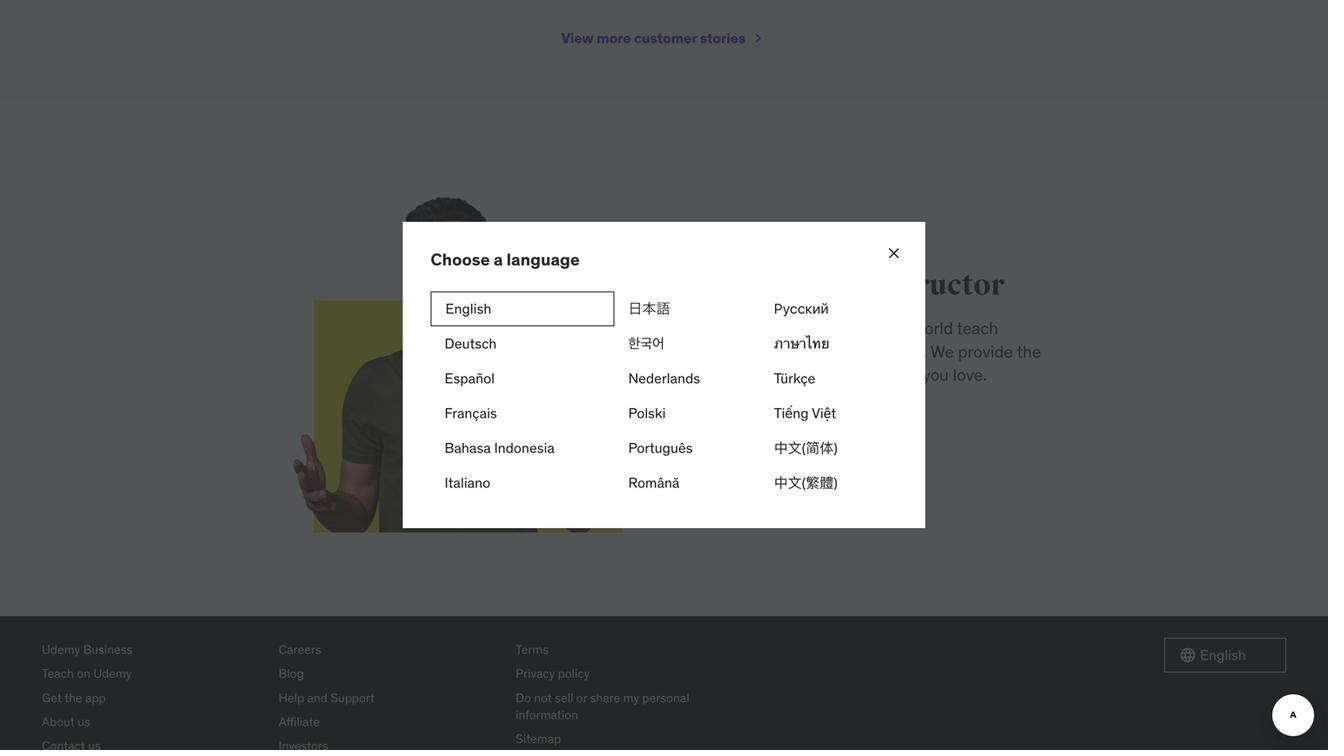 Task type: vqa. For each thing, say whether or not it's contained in the screenshot.
"Română" at the bottom of page
yes



Task type: describe. For each thing, give the bounding box(es) containing it.
or
[[576, 690, 587, 706]]

view more customer stories link
[[561, 18, 767, 59]]

start teaching today link
[[706, 401, 863, 442]]

indonesia
[[494, 439, 555, 457]]

中文(繁體) link
[[760, 466, 897, 501]]

한국어 link
[[614, 327, 760, 361]]

teach
[[42, 666, 74, 682]]

support
[[330, 690, 375, 706]]

view
[[561, 29, 594, 47]]

deutsch link
[[431, 327, 614, 361]]

english inside button
[[1200, 647, 1246, 664]]

teach on udemy link
[[42, 662, 265, 687]]

help
[[279, 690, 304, 706]]

information
[[516, 708, 578, 723]]

do
[[516, 690, 531, 706]]

we
[[930, 341, 954, 362]]

tools
[[706, 364, 742, 385]]

terms privacy policy do not sell or share my personal information sitemap
[[516, 642, 689, 747]]

customer
[[634, 29, 697, 47]]

2 horizontal spatial the
[[1017, 341, 1041, 362]]

policy
[[558, 666, 590, 682]]

deutsch
[[445, 335, 497, 353]]

close modal image
[[885, 245, 903, 262]]

русский
[[774, 300, 829, 318]]

0 vertical spatial the
[[884, 318, 908, 339]]

terms
[[516, 642, 549, 658]]

русский link
[[760, 292, 897, 327]]

small image
[[1179, 647, 1197, 665]]

română
[[628, 474, 680, 492]]

teaching
[[753, 412, 811, 430]]

français link
[[431, 396, 614, 431]]

中文(简体)
[[774, 439, 838, 457]]

millions
[[706, 341, 762, 362]]

日本語
[[628, 300, 670, 318]]

privacy policy link
[[516, 662, 739, 687]]

sitemap
[[516, 732, 561, 747]]

bahasa
[[445, 439, 491, 457]]

do not sell or share my personal information button
[[516, 687, 739, 728]]

nederlands link
[[614, 361, 760, 396]]

1 vertical spatial teach
[[837, 364, 879, 385]]

a
[[494, 249, 503, 270]]

affiliate link
[[279, 711, 502, 735]]

of
[[766, 341, 781, 362]]

sell
[[555, 690, 573, 706]]

to
[[819, 364, 834, 385]]

instructors from around the world teach millions of learners on udemy. we provide the tools and skills to teach what you love.
[[706, 318, 1041, 385]]

blog link
[[279, 662, 502, 687]]

careers link
[[279, 638, 502, 662]]

tiếng
[[774, 404, 809, 422]]

become an instructor
[[706, 268, 1004, 304]]

choose a language dialog
[[403, 222, 925, 529]]

1 horizontal spatial udemy
[[93, 666, 132, 682]]

become
[[706, 268, 818, 304]]

português link
[[614, 431, 760, 466]]

bahasa indonesia
[[445, 439, 555, 457]]

more
[[597, 29, 631, 47]]

ภาษาไทย
[[774, 335, 830, 353]]

about
[[42, 714, 75, 730]]

love.
[[953, 364, 987, 385]]

français
[[445, 404, 497, 422]]

polski
[[628, 404, 666, 422]]

around
[[829, 318, 880, 339]]

english inside choose a language dialog
[[445, 300, 491, 318]]

bahasa indonesia link
[[431, 431, 614, 466]]



Task type: locate. For each thing, give the bounding box(es) containing it.
tiếng việt
[[774, 404, 836, 422]]

ภาษาไทย link
[[760, 327, 897, 361]]

start teaching today
[[716, 412, 852, 430]]

english up 'deutsch'
[[445, 300, 491, 318]]

1 horizontal spatial english
[[1200, 647, 1246, 664]]

from
[[790, 318, 825, 339]]

0 horizontal spatial on
[[77, 666, 90, 682]]

and down of
[[746, 364, 774, 385]]

nederlands
[[628, 370, 700, 387]]

teach up provide
[[957, 318, 998, 339]]

instructor
[[863, 268, 1004, 304]]

on inside udemy business teach on udemy get the app about us
[[77, 666, 90, 682]]

udemy down business
[[93, 666, 132, 682]]

0 vertical spatial english
[[445, 300, 491, 318]]

next image
[[749, 30, 767, 47]]

0 vertical spatial teach
[[957, 318, 998, 339]]

polski link
[[614, 396, 760, 431]]

the inside udemy business teach on udemy get the app about us
[[64, 690, 82, 706]]

on
[[849, 341, 867, 362], [77, 666, 90, 682]]

stories
[[700, 29, 746, 47]]

udemy
[[42, 642, 80, 658], [93, 666, 132, 682]]

1 vertical spatial english
[[1200, 647, 1246, 664]]

0 horizontal spatial english
[[445, 300, 491, 318]]

view more customer stories
[[561, 29, 746, 47]]

us
[[78, 714, 90, 730]]

0 horizontal spatial udemy
[[42, 642, 80, 658]]

the right get
[[64, 690, 82, 706]]

instructors
[[706, 318, 786, 339]]

0 vertical spatial on
[[849, 341, 867, 362]]

1 horizontal spatial teach
[[957, 318, 998, 339]]

tiếng việt link
[[760, 396, 897, 431]]

0 horizontal spatial teach
[[837, 364, 879, 385]]

0 vertical spatial udemy
[[42, 642, 80, 658]]

english button
[[1164, 638, 1286, 673]]

italiano
[[445, 474, 490, 492]]

you
[[923, 364, 949, 385]]

udemy business link
[[42, 638, 265, 662]]

today
[[815, 412, 852, 430]]

language
[[507, 249, 580, 270]]

sitemap link
[[516, 728, 739, 751]]

on inside instructors from around the world teach millions of learners on udemy. we provide the tools and skills to teach what you love.
[[849, 341, 867, 362]]

personal
[[642, 690, 689, 706]]

english link
[[431, 292, 614, 327]]

careers blog help and support affiliate
[[279, 642, 375, 730]]

italiano link
[[431, 466, 614, 501]]

learners
[[785, 341, 845, 362]]

app
[[85, 690, 106, 706]]

español link
[[431, 361, 614, 396]]

business
[[83, 642, 133, 658]]

español
[[445, 370, 495, 387]]

careers
[[279, 642, 321, 658]]

on down around
[[849, 341, 867, 362]]

türkçe
[[774, 370, 815, 387]]

the right provide
[[1017, 341, 1041, 362]]

2 vertical spatial the
[[64, 690, 82, 706]]

not
[[534, 690, 552, 706]]

the
[[884, 318, 908, 339], [1017, 341, 1041, 362], [64, 690, 82, 706]]

about us link
[[42, 711, 265, 735]]

0 horizontal spatial and
[[307, 690, 328, 706]]

and
[[746, 364, 774, 385], [307, 690, 328, 706]]

0 horizontal spatial the
[[64, 690, 82, 706]]

get the app link
[[42, 687, 265, 711]]

1 vertical spatial udemy
[[93, 666, 132, 682]]

my
[[623, 690, 639, 706]]

and right help
[[307, 690, 328, 706]]

1 vertical spatial on
[[77, 666, 90, 682]]

affiliate
[[279, 714, 320, 730]]

the up the udemy.
[[884, 318, 908, 339]]

what
[[883, 364, 919, 385]]

việt
[[812, 404, 836, 422]]

privacy
[[516, 666, 555, 682]]

română link
[[614, 466, 760, 501]]

teach right 'to'
[[837, 364, 879, 385]]

1 horizontal spatial the
[[884, 318, 908, 339]]

中文(简体) link
[[760, 431, 897, 466]]

português
[[628, 439, 693, 457]]

an
[[823, 268, 857, 304]]

türkçe link
[[760, 361, 897, 396]]

start
[[716, 412, 750, 430]]

share
[[590, 690, 620, 706]]

1 vertical spatial the
[[1017, 341, 1041, 362]]

on right teach
[[77, 666, 90, 682]]

terms link
[[516, 638, 739, 662]]

english
[[445, 300, 491, 318], [1200, 647, 1246, 664]]

get
[[42, 690, 62, 706]]

1 vertical spatial and
[[307, 690, 328, 706]]

0 vertical spatial and
[[746, 364, 774, 385]]

and inside instructors from around the world teach millions of learners on udemy. we provide the tools and skills to teach what you love.
[[746, 364, 774, 385]]

1 horizontal spatial and
[[746, 364, 774, 385]]

provide
[[958, 341, 1013, 362]]

udemy up teach
[[42, 642, 80, 658]]

中文(繁體)
[[774, 474, 838, 492]]

teach
[[957, 318, 998, 339], [837, 364, 879, 385]]

and inside careers blog help and support affiliate
[[307, 690, 328, 706]]

world
[[912, 318, 953, 339]]

日本語 link
[[614, 292, 760, 327]]

choose
[[431, 249, 490, 270]]

blog
[[279, 666, 304, 682]]

choose a language
[[431, 249, 580, 270]]

udemy.
[[871, 341, 927, 362]]

udemy business teach on udemy get the app about us
[[42, 642, 133, 730]]

english right small 'icon'
[[1200, 647, 1246, 664]]

1 horizontal spatial on
[[849, 341, 867, 362]]



